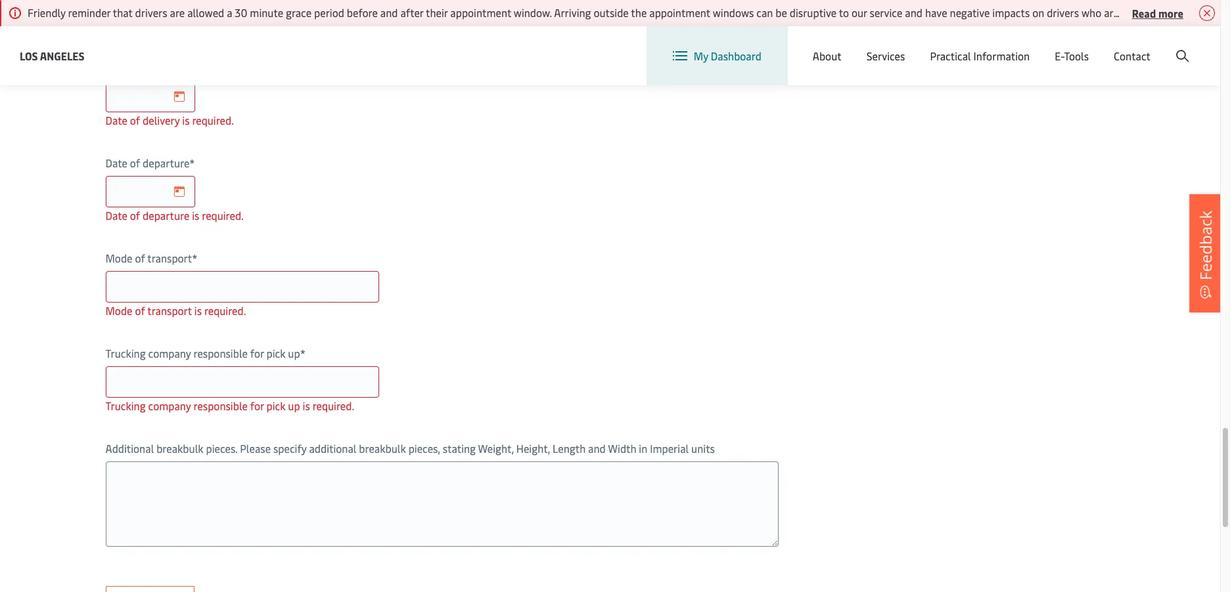 Task type: locate. For each thing, give the bounding box(es) containing it.
2 trucking from the top
[[106, 399, 146, 414]]

and left "have"
[[905, 5, 923, 20]]

who
[[1082, 5, 1102, 20]]

my
[[694, 49, 709, 63]]

up for trucking company responsible for pick up
[[288, 346, 300, 361]]

company
[[148, 346, 191, 361], [148, 399, 191, 414]]

1 vertical spatial trucking
[[106, 399, 146, 414]]

departure
[[143, 156, 190, 170], [143, 208, 190, 223]]

/ inside "link"
[[1117, 38, 1122, 53]]

2 departure from the top
[[143, 208, 190, 223]]

1 mode from the top
[[106, 251, 132, 266]]

2 mode from the top
[[106, 304, 132, 318]]

2 horizontal spatial and
[[905, 5, 923, 20]]

0 horizontal spatial appointment
[[451, 5, 511, 20]]

2 up from the top
[[288, 399, 300, 414]]

2 responsible from the top
[[194, 399, 248, 414]]

0 vertical spatial transport
[[147, 251, 192, 266]]

account
[[1157, 38, 1196, 53]]

1 horizontal spatial and
[[588, 442, 606, 456]]

1 for from the top
[[250, 346, 264, 361]]

0 vertical spatial pick
[[267, 346, 286, 361]]

pieces.
[[206, 442, 238, 456]]

and left after on the top of page
[[381, 5, 398, 20]]

information
[[974, 49, 1030, 63]]

and for appointment
[[381, 5, 398, 20]]

1 appointment from the left
[[451, 5, 511, 20]]

0 vertical spatial /
[[172, 18, 176, 32]]

1 responsible from the top
[[194, 346, 248, 361]]

on right impacts
[[1033, 5, 1045, 20]]

practical
[[931, 49, 971, 63]]

read
[[1133, 6, 1157, 20]]

0 horizontal spatial and
[[381, 5, 398, 20]]

1 that from the left
[[113, 5, 133, 20]]

0 horizontal spatial breakbulk
[[157, 442, 204, 456]]

required. for date of delivery is required.
[[192, 113, 234, 128]]

2 drivers from the left
[[1047, 5, 1080, 20]]

1 up from the top
[[288, 346, 300, 361]]

shipper
[[135, 18, 170, 32]]

responsible
[[194, 346, 248, 361], [194, 399, 248, 414]]

0 vertical spatial mode
[[106, 251, 132, 266]]

is up trucking company responsible for pick up on the bottom of page
[[194, 304, 202, 318]]

0 vertical spatial up
[[288, 346, 300, 361]]

company for trucking company responsible for pick up is required.
[[148, 399, 191, 414]]

pick
[[267, 346, 286, 361], [267, 399, 286, 414]]

breakbulk left pieces,
[[359, 442, 406, 456]]

friendly reminder that drivers are allowed a 30 minute grace period before and after their appointment window. arriving outside the appointment windows can be disruptive to our service and have negative impacts on drivers who arrive on time. drivers that 
[[28, 5, 1231, 20]]

that right drivers
[[1210, 5, 1230, 20]]

that left shipper
[[113, 5, 133, 20]]

on
[[1033, 5, 1045, 20], [1134, 5, 1146, 20]]

dashboard
[[711, 49, 762, 63]]

/ left carrier
[[172, 18, 176, 32]]

responsible up trucking company responsible for pick up text box
[[194, 346, 248, 361]]

menu
[[1000, 38, 1027, 53]]

transport up trucking company responsible for pick up on the bottom of page
[[147, 304, 192, 318]]

1 company from the top
[[148, 346, 191, 361]]

of for date of departure
[[130, 156, 140, 170]]

grace
[[286, 5, 312, 20]]

login / create account link
[[1065, 26, 1196, 65]]

1 vertical spatial mode
[[106, 304, 132, 318]]

0 horizontal spatial that
[[113, 5, 133, 20]]

3 date from the top
[[106, 208, 127, 223]]

transport down date of departure is required.
[[147, 251, 192, 266]]

departure down date of delivery is required.
[[143, 156, 190, 170]]

pick up trucking company responsible for pick up text box
[[267, 346, 286, 361]]

2 transport from the top
[[147, 304, 192, 318]]

carrier
[[179, 18, 210, 32]]

2 pick from the top
[[267, 399, 286, 414]]

drivers
[[135, 5, 167, 20], [1047, 5, 1080, 20]]

cargo shipper / carrier name is required.
[[106, 18, 293, 32]]

practical information button
[[931, 26, 1030, 85]]

drivers left are
[[135, 5, 167, 20]]

of left delivery
[[130, 113, 140, 128]]

appointment
[[451, 5, 511, 20], [650, 5, 711, 20]]

of down date of delivery is required.
[[130, 156, 140, 170]]

for up trucking company responsible for pick up text box
[[250, 346, 264, 361]]

1 departure from the top
[[143, 156, 190, 170]]

mode for mode of transport is required.
[[106, 304, 132, 318]]

services button
[[867, 26, 906, 85]]

of
[[130, 113, 140, 128], [130, 156, 140, 170], [130, 208, 140, 223], [135, 251, 145, 266], [135, 304, 145, 318]]

name
[[213, 18, 239, 32]]

delivery
[[143, 113, 180, 128]]

appointment right the
[[650, 5, 711, 20]]

1 horizontal spatial breakbulk
[[359, 442, 406, 456]]

disruptive
[[790, 5, 837, 20]]

los angeles link
[[20, 48, 84, 64]]

of up mode of transport
[[130, 208, 140, 223]]

0 horizontal spatial drivers
[[135, 5, 167, 20]]

required. for mode of transport is required.
[[204, 304, 246, 318]]

for for trucking company responsible for pick up
[[250, 346, 264, 361]]

1 horizontal spatial drivers
[[1047, 5, 1080, 20]]

additional breakbulk pieces. please specify additional breakbulk pieces, stating weight, height, length and width in imperial units
[[106, 442, 715, 456]]

2 date from the top
[[106, 156, 127, 170]]

of down date of departure is required.
[[135, 251, 145, 266]]

1 transport from the top
[[147, 251, 192, 266]]

service
[[870, 5, 903, 20]]

can
[[757, 5, 773, 20]]

0 horizontal spatial on
[[1033, 5, 1045, 20]]

drivers left who
[[1047, 5, 1080, 20]]

tools
[[1065, 49, 1089, 63]]

drivers
[[1174, 5, 1208, 20]]

1 vertical spatial departure
[[143, 208, 190, 223]]

arrive
[[1105, 5, 1132, 20]]

transport
[[147, 251, 192, 266], [147, 304, 192, 318]]

1 vertical spatial date
[[106, 156, 127, 170]]

1 vertical spatial responsible
[[194, 399, 248, 414]]

trucking for trucking company responsible for pick up is required.
[[106, 399, 146, 414]]

mode for mode of transport
[[106, 251, 132, 266]]

location
[[885, 38, 925, 53]]

1 vertical spatial pick
[[267, 399, 286, 414]]

1 trucking from the top
[[106, 346, 146, 361]]

period
[[314, 5, 344, 20]]

for for trucking company responsible for pick up is required.
[[250, 399, 264, 414]]

0 vertical spatial responsible
[[194, 346, 248, 361]]

and left width
[[588, 442, 606, 456]]

2 for from the top
[[250, 399, 264, 414]]

2 vertical spatial date
[[106, 208, 127, 223]]

read more button
[[1133, 5, 1184, 21]]

0 vertical spatial trucking
[[106, 346, 146, 361]]

feedback
[[1195, 211, 1217, 281]]

of for mode of transport is required.
[[135, 304, 145, 318]]

is down 'cargo shipper / carrier name' text field
[[242, 18, 249, 32]]

None text field
[[106, 81, 195, 112]]

up for trucking company responsible for pick up is required.
[[288, 399, 300, 414]]

reminder
[[68, 5, 111, 20]]

company up additional
[[148, 399, 191, 414]]

breakbulk left pieces.
[[157, 442, 204, 456]]

1 vertical spatial company
[[148, 399, 191, 414]]

1 vertical spatial /
[[1117, 38, 1122, 53]]

responsible for trucking company responsible for pick up is required.
[[194, 399, 248, 414]]

/ right login
[[1117, 38, 1122, 53]]

company down mode of transport is required.
[[148, 346, 191, 361]]

1 vertical spatial for
[[250, 399, 264, 414]]

Trucking company responsible for pick up text field
[[106, 367, 379, 398]]

mode
[[106, 251, 132, 266], [106, 304, 132, 318]]

on left time.
[[1134, 5, 1146, 20]]

departure up mode of transport
[[143, 208, 190, 223]]

pick down trucking company responsible for pick up text box
[[267, 399, 286, 414]]

1 vertical spatial up
[[288, 399, 300, 414]]

date of departure is required.
[[106, 208, 244, 223]]

additional
[[106, 442, 154, 456]]

up
[[288, 346, 300, 361], [288, 399, 300, 414]]

breakbulk
[[157, 442, 204, 456], [359, 442, 406, 456]]

trucking for trucking company responsible for pick up
[[106, 346, 146, 361]]

2 that from the left
[[1210, 5, 1230, 20]]

responsible down trucking company responsible for pick up text box
[[194, 399, 248, 414]]

pick for trucking company responsible for pick up is required.
[[267, 399, 286, 414]]

is
[[242, 18, 249, 32], [182, 113, 190, 128], [192, 208, 199, 223], [194, 304, 202, 318], [303, 399, 310, 414]]

1 vertical spatial transport
[[147, 304, 192, 318]]

practical information
[[931, 49, 1030, 63]]

for down trucking company responsible for pick up text box
[[250, 399, 264, 414]]

0 vertical spatial for
[[250, 346, 264, 361]]

required.
[[251, 18, 293, 32], [192, 113, 234, 128], [202, 208, 244, 223], [204, 304, 246, 318], [313, 399, 354, 414]]

e-
[[1055, 49, 1065, 63]]

transport for mode of transport
[[147, 251, 192, 266]]

1 horizontal spatial that
[[1210, 5, 1230, 20]]

their
[[426, 5, 448, 20]]

angeles
[[40, 48, 84, 63]]

for
[[250, 346, 264, 361], [250, 399, 264, 414]]

transport for mode of transport is required.
[[147, 304, 192, 318]]

30
[[235, 5, 247, 20]]

is up mode of transport
[[192, 208, 199, 223]]

2 company from the top
[[148, 399, 191, 414]]

additional
[[309, 442, 357, 456]]

0 vertical spatial company
[[148, 346, 191, 361]]

is right delivery
[[182, 113, 190, 128]]

up up specify
[[288, 399, 300, 414]]

1 horizontal spatial appointment
[[650, 5, 711, 20]]

close alert image
[[1200, 5, 1216, 21]]

1 breakbulk from the left
[[157, 442, 204, 456]]

windows
[[713, 5, 754, 20]]

of down mode of transport
[[135, 304, 145, 318]]

1 date from the top
[[106, 113, 127, 128]]

None text field
[[106, 176, 195, 208]]

appointment right their
[[451, 5, 511, 20]]

be
[[776, 5, 788, 20]]

login
[[1090, 38, 1115, 53]]

specify
[[273, 442, 307, 456]]

up up trucking company responsible for pick up text box
[[288, 346, 300, 361]]

0 vertical spatial date
[[106, 113, 127, 128]]

is for delivery
[[182, 113, 190, 128]]

date of delivery is required.
[[106, 113, 234, 128]]

None submit
[[106, 587, 194, 593]]

Additional breakbulk pieces. Please specify additional breakbulk pieces, stating Weight, Height, Length and Width in Imperial units text field
[[106, 462, 779, 548]]

please
[[240, 442, 271, 456]]

Cargo shipper / Carrier name text field
[[106, 0, 379, 17]]

and
[[381, 5, 398, 20], [905, 5, 923, 20], [588, 442, 606, 456]]

1 horizontal spatial /
[[1117, 38, 1122, 53]]

1 horizontal spatial on
[[1134, 5, 1146, 20]]

before
[[347, 5, 378, 20]]

length
[[553, 442, 586, 456]]

0 vertical spatial departure
[[143, 156, 190, 170]]

/
[[172, 18, 176, 32], [1117, 38, 1122, 53]]

1 pick from the top
[[267, 346, 286, 361]]

feedback button
[[1190, 194, 1223, 313]]



Task type: describe. For each thing, give the bounding box(es) containing it.
date for date of delivery is required.
[[106, 113, 127, 128]]

outside
[[594, 5, 629, 20]]

Mode of transport text field
[[106, 272, 379, 303]]

to
[[839, 5, 849, 20]]

create
[[1124, 38, 1155, 53]]

in
[[639, 442, 648, 456]]

e-tools button
[[1055, 26, 1089, 85]]

date for date of departure is required.
[[106, 208, 127, 223]]

0 horizontal spatial /
[[172, 18, 176, 32]]

contact
[[1114, 49, 1151, 63]]

of for date of departure is required.
[[130, 208, 140, 223]]

login / create account
[[1090, 38, 1196, 53]]

departure for date of departure
[[143, 156, 190, 170]]

our
[[852, 5, 868, 20]]

cargo
[[106, 18, 132, 32]]

1 drivers from the left
[[135, 5, 167, 20]]

width
[[608, 442, 637, 456]]

units
[[692, 442, 715, 456]]

of for date of delivery is required.
[[130, 113, 140, 128]]

my dashboard button
[[673, 26, 762, 85]]

trucking company responsible for pick up is required.
[[106, 399, 354, 414]]

switch location
[[851, 38, 925, 53]]

a
[[227, 5, 232, 20]]

global menu button
[[938, 26, 1040, 65]]

about
[[813, 49, 842, 63]]

global
[[967, 38, 998, 53]]

impacts
[[993, 5, 1030, 20]]

window.
[[514, 5, 552, 20]]

mode of transport is required.
[[106, 304, 246, 318]]

required. for date of departure is required.
[[202, 208, 244, 223]]

los angeles
[[20, 48, 84, 63]]

weight,
[[478, 442, 514, 456]]

los
[[20, 48, 38, 63]]

services
[[867, 49, 906, 63]]

minute
[[250, 5, 283, 20]]

mode of transport
[[106, 251, 192, 266]]

2 on from the left
[[1134, 5, 1146, 20]]

pick for trucking company responsible for pick up
[[267, 346, 286, 361]]

friendly
[[28, 5, 66, 20]]

company for trucking company responsible for pick up
[[148, 346, 191, 361]]

is up specify
[[303, 399, 310, 414]]

are
[[170, 5, 185, 20]]

more
[[1159, 6, 1184, 20]]

e-tools
[[1055, 49, 1089, 63]]

height,
[[517, 442, 550, 456]]

pieces,
[[409, 442, 440, 456]]

the
[[631, 5, 647, 20]]

of for mode of transport
[[135, 251, 145, 266]]

have
[[926, 5, 948, 20]]

time.
[[1148, 5, 1172, 20]]

after
[[401, 5, 424, 20]]

switch
[[851, 38, 882, 53]]

allowed
[[187, 5, 224, 20]]

departure for date of departure is required.
[[143, 208, 190, 223]]

is for transport
[[194, 304, 202, 318]]

global menu
[[967, 38, 1027, 53]]

date for date of departure
[[106, 156, 127, 170]]

read more
[[1133, 6, 1184, 20]]

date of departure
[[106, 156, 190, 170]]

arriving
[[554, 5, 591, 20]]

is for departure
[[192, 208, 199, 223]]

about button
[[813, 26, 842, 85]]

contact button
[[1114, 26, 1151, 85]]

responsible for trucking company responsible for pick up
[[194, 346, 248, 361]]

2 appointment from the left
[[650, 5, 711, 20]]

my dashboard
[[694, 49, 762, 63]]

and for imperial
[[588, 442, 606, 456]]

stating
[[443, 442, 476, 456]]

trucking company responsible for pick up
[[106, 346, 300, 361]]

2 breakbulk from the left
[[359, 442, 406, 456]]

switch location button
[[830, 38, 925, 53]]

negative
[[950, 5, 990, 20]]

1 on from the left
[[1033, 5, 1045, 20]]

imperial
[[650, 442, 689, 456]]



Task type: vqa. For each thing, say whether or not it's contained in the screenshot.
'Los Angeles' 'LINK' to the top
no



